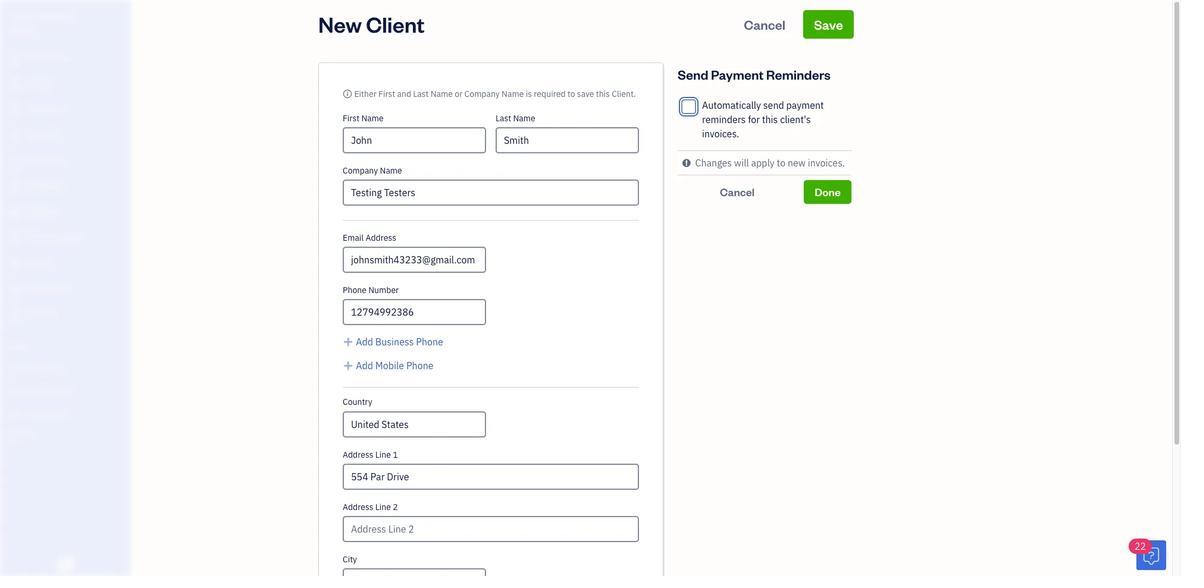 Task type: vqa. For each thing, say whether or not it's contained in the screenshot.
Country text box
yes



Task type: describe. For each thing, give the bounding box(es) containing it.
0 vertical spatial last
[[413, 89, 429, 99]]

payment
[[711, 66, 764, 83]]

team members
[[9, 364, 61, 374]]

city
[[343, 555, 357, 566]]

save
[[577, 89, 594, 99]]

settings link
[[3, 425, 127, 446]]

First Name text field
[[343, 127, 486, 154]]

team
[[9, 364, 28, 374]]

reminders
[[703, 114, 746, 126]]

resource center badge image
[[1137, 541, 1167, 571]]

done button
[[804, 180, 852, 204]]

City text field
[[343, 569, 486, 577]]

add mobile phone button
[[343, 359, 434, 373]]

0 vertical spatial cancel
[[744, 16, 786, 33]]

Phone Number text field
[[343, 299, 486, 326]]

mobile
[[376, 360, 404, 372]]

this inside automatically send payment reminders for this client's invoices.
[[763, 114, 778, 126]]

0 vertical spatial cancel button
[[734, 10, 797, 39]]

dashboard image
[[8, 53, 22, 65]]

freshbooks image
[[56, 558, 75, 572]]

reminders
[[767, 66, 831, 83]]

0 horizontal spatial first
[[343, 113, 360, 124]]

payment image
[[8, 155, 22, 167]]

0 vertical spatial to
[[568, 89, 575, 99]]

1 vertical spatial cancel
[[720, 185, 755, 199]]

peterson
[[38, 11, 73, 22]]

add mobile phone
[[356, 360, 434, 372]]

chart image
[[8, 283, 22, 295]]

name for first name
[[362, 113, 384, 124]]

address for address line 1
[[343, 450, 374, 461]]

report image
[[8, 309, 22, 321]]

line for 2
[[376, 502, 391, 513]]

members
[[29, 364, 61, 374]]

new
[[319, 10, 362, 38]]

add for add mobile phone
[[356, 360, 373, 372]]

2
[[393, 502, 398, 513]]

first name
[[343, 113, 384, 124]]

client image
[[8, 79, 22, 90]]

apps
[[9, 342, 27, 352]]

automatically send payment reminders for this client's invoices.
[[703, 99, 824, 140]]

items and services
[[9, 386, 72, 396]]

either first and last name or company name is required to save this client.
[[354, 89, 636, 99]]

bank connections link
[[3, 403, 127, 424]]

new
[[788, 157, 806, 169]]

number
[[369, 285, 399, 296]]

owner
[[10, 24, 33, 33]]

items
[[9, 386, 27, 396]]

add business phone button
[[343, 335, 443, 349]]

bank
[[9, 408, 26, 418]]

settings
[[9, 430, 36, 440]]

james
[[10, 11, 36, 22]]

Last Name text field
[[496, 127, 639, 154]]

timer image
[[8, 232, 22, 244]]

country
[[343, 397, 372, 408]]

james peterson owner
[[10, 11, 73, 33]]

send
[[764, 99, 785, 111]]

changes
[[696, 157, 732, 169]]

apply
[[752, 157, 775, 169]]

invoices. inside automatically send payment reminders for this client's invoices.
[[703, 128, 740, 140]]



Task type: locate. For each thing, give the bounding box(es) containing it.
for
[[748, 114, 760, 126]]

bank connections
[[9, 408, 70, 418]]

client.
[[612, 89, 636, 99]]

invoices. down reminders
[[703, 128, 740, 140]]

2 vertical spatial phone
[[407, 360, 434, 372]]

1 horizontal spatial last
[[496, 113, 512, 124]]

0 vertical spatial first
[[379, 89, 395, 99]]

1 vertical spatial add
[[356, 360, 373, 372]]

and right either
[[397, 89, 411, 99]]

to left new
[[777, 157, 786, 169]]

Address Line 1 text field
[[343, 464, 639, 491]]

to left save
[[568, 89, 575, 99]]

address line 1
[[343, 450, 398, 461]]

address left 1
[[343, 450, 374, 461]]

connections
[[28, 408, 70, 418]]

invoice image
[[8, 130, 22, 142]]

first down primary image
[[343, 113, 360, 124]]

add right plus icon
[[356, 336, 373, 348]]

plus image
[[343, 359, 354, 373]]

1 vertical spatial last
[[496, 113, 512, 124]]

line for 1
[[376, 450, 391, 461]]

add right plus image
[[356, 360, 373, 372]]

phone for add mobile phone
[[407, 360, 434, 372]]

invoices. up done
[[808, 157, 846, 169]]

Company Name text field
[[343, 180, 639, 206]]

0 horizontal spatial to
[[568, 89, 575, 99]]

address
[[366, 233, 397, 244], [343, 450, 374, 461], [343, 502, 374, 513]]

Country text field
[[344, 413, 485, 437]]

automatically
[[703, 99, 762, 111]]

first
[[379, 89, 395, 99], [343, 113, 360, 124]]

2 add from the top
[[356, 360, 373, 372]]

22 button
[[1129, 539, 1167, 571]]

or
[[455, 89, 463, 99]]

cancel button up send payment reminders
[[734, 10, 797, 39]]

cancel down the will
[[720, 185, 755, 199]]

1 vertical spatial line
[[376, 502, 391, 513]]

1 horizontal spatial and
[[397, 89, 411, 99]]

address for address line 2
[[343, 502, 374, 513]]

email
[[343, 233, 364, 244]]

1 vertical spatial company
[[343, 166, 378, 176]]

phone left the number
[[343, 285, 367, 296]]

1 horizontal spatial first
[[379, 89, 395, 99]]

cancel
[[744, 16, 786, 33], [720, 185, 755, 199]]

0 horizontal spatial company
[[343, 166, 378, 176]]

1 vertical spatial this
[[763, 114, 778, 126]]

1 vertical spatial phone
[[416, 336, 443, 348]]

1 line from the top
[[376, 450, 391, 461]]

Email Address text field
[[343, 247, 486, 273]]

plus image
[[343, 335, 354, 349]]

name down is
[[513, 113, 536, 124]]

name
[[431, 89, 453, 99], [502, 89, 524, 99], [362, 113, 384, 124], [513, 113, 536, 124], [380, 166, 402, 176]]

1 horizontal spatial to
[[777, 157, 786, 169]]

name for company name
[[380, 166, 402, 176]]

name left the or
[[431, 89, 453, 99]]

cancel up send payment reminders
[[744, 16, 786, 33]]

this
[[596, 89, 610, 99], [763, 114, 778, 126]]

1 add from the top
[[356, 336, 373, 348]]

phone for add business phone
[[416, 336, 443, 348]]

1 horizontal spatial invoices.
[[808, 157, 846, 169]]

1 vertical spatial cancel button
[[678, 180, 797, 204]]

project image
[[8, 207, 22, 219]]

1 horizontal spatial this
[[763, 114, 778, 126]]

company name
[[343, 166, 402, 176]]

name down either
[[362, 113, 384, 124]]

name for last name
[[513, 113, 536, 124]]

and right items
[[29, 386, 41, 396]]

will
[[735, 157, 749, 169]]

0 horizontal spatial invoices.
[[703, 128, 740, 140]]

send
[[678, 66, 709, 83]]

2 line from the top
[[376, 502, 391, 513]]

name down first name text field
[[380, 166, 402, 176]]

0 vertical spatial address
[[366, 233, 397, 244]]

services
[[43, 386, 72, 396]]

phone inside button
[[416, 336, 443, 348]]

and
[[397, 89, 411, 99], [29, 386, 41, 396]]

client
[[366, 10, 425, 38]]

1 vertical spatial and
[[29, 386, 41, 396]]

1
[[393, 450, 398, 461]]

company down the first name
[[343, 166, 378, 176]]

save button
[[804, 10, 854, 39]]

company
[[465, 89, 500, 99], [343, 166, 378, 176]]

cancel button down the will
[[678, 180, 797, 204]]

this down the send in the right top of the page
[[763, 114, 778, 126]]

add
[[356, 336, 373, 348], [356, 360, 373, 372]]

cancel button
[[734, 10, 797, 39], [678, 180, 797, 204]]

last
[[413, 89, 429, 99], [496, 113, 512, 124]]

22
[[1135, 541, 1147, 553]]

payment
[[787, 99, 824, 111]]

0 horizontal spatial and
[[29, 386, 41, 396]]

add business phone
[[356, 336, 443, 348]]

0 vertical spatial invoices.
[[703, 128, 740, 140]]

address left "2"
[[343, 502, 374, 513]]

1 vertical spatial first
[[343, 113, 360, 124]]

add inside "button"
[[356, 360, 373, 372]]

line left 1
[[376, 450, 391, 461]]

last name
[[496, 113, 536, 124]]

team members link
[[3, 359, 127, 380]]

either
[[354, 89, 377, 99]]

and inside main element
[[29, 386, 41, 396]]

this right save
[[596, 89, 610, 99]]

2 vertical spatial address
[[343, 502, 374, 513]]

0 vertical spatial line
[[376, 450, 391, 461]]

first right either
[[379, 89, 395, 99]]

invoices.
[[703, 128, 740, 140], [808, 157, 846, 169]]

address line 2
[[343, 502, 398, 513]]

to
[[568, 89, 575, 99], [777, 157, 786, 169]]

1 vertical spatial address
[[343, 450, 374, 461]]

last left the or
[[413, 89, 429, 99]]

0 vertical spatial add
[[356, 336, 373, 348]]

0 vertical spatial phone
[[343, 285, 367, 296]]

name left is
[[502, 89, 524, 99]]

phone inside "button"
[[407, 360, 434, 372]]

main element
[[0, 0, 161, 577]]

business
[[376, 336, 414, 348]]

is
[[526, 89, 532, 99]]

phone down the phone number text box
[[416, 336, 443, 348]]

primary image
[[343, 89, 353, 99]]

items and services link
[[3, 381, 127, 402]]

line left "2"
[[376, 502, 391, 513]]

phone
[[343, 285, 367, 296], [416, 336, 443, 348], [407, 360, 434, 372]]

line
[[376, 450, 391, 461], [376, 502, 391, 513]]

0 horizontal spatial this
[[596, 89, 610, 99]]

apps link
[[3, 337, 127, 358]]

new client
[[319, 10, 425, 38]]

last down the either first and last name or company name is required to save this client.
[[496, 113, 512, 124]]

estimate image
[[8, 104, 22, 116]]

money image
[[8, 258, 22, 270]]

client's
[[781, 114, 811, 126]]

done
[[815, 185, 841, 199]]

0 vertical spatial and
[[397, 89, 411, 99]]

save
[[814, 16, 844, 33]]

address right email
[[366, 233, 397, 244]]

add inside button
[[356, 336, 373, 348]]

expense image
[[8, 181, 22, 193]]

send payment reminders
[[678, 66, 831, 83]]

1 vertical spatial to
[[777, 157, 786, 169]]

changes will apply to new invoices.
[[696, 157, 846, 169]]

1 vertical spatial invoices.
[[808, 157, 846, 169]]

exclamationcircle image
[[683, 156, 691, 170]]

phone right mobile at the left bottom of the page
[[407, 360, 434, 372]]

0 horizontal spatial last
[[413, 89, 429, 99]]

phone number
[[343, 285, 399, 296]]

0 vertical spatial company
[[465, 89, 500, 99]]

email address
[[343, 233, 397, 244]]

Address Line 2 text field
[[343, 517, 639, 543]]

company right the or
[[465, 89, 500, 99]]

add for add business phone
[[356, 336, 373, 348]]

1 horizontal spatial company
[[465, 89, 500, 99]]

0 vertical spatial this
[[596, 89, 610, 99]]

required
[[534, 89, 566, 99]]



